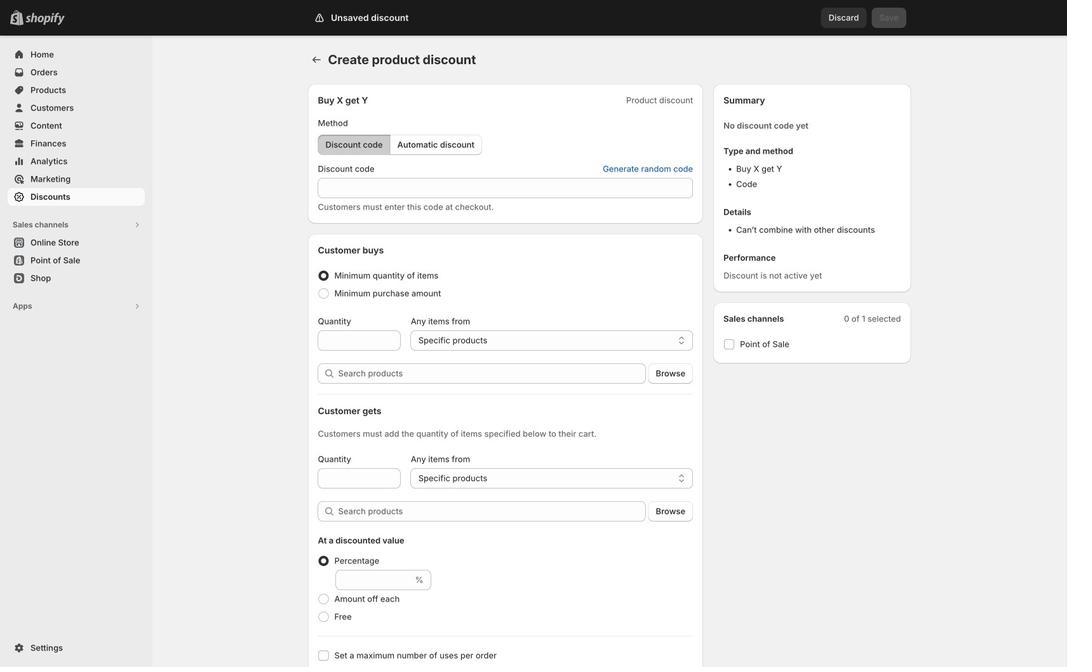 Task type: vqa. For each thing, say whether or not it's contained in the screenshot.
'Sales channels'
no



Task type: describe. For each thing, give the bounding box(es) containing it.
2 search products text field from the top
[[338, 501, 646, 522]]



Task type: locate. For each thing, give the bounding box(es) containing it.
0 vertical spatial search products text field
[[338, 363, 646, 384]]

None text field
[[318, 178, 693, 198], [318, 330, 401, 351], [318, 468, 401, 489], [336, 570, 413, 590], [318, 178, 693, 198], [318, 330, 401, 351], [318, 468, 401, 489], [336, 570, 413, 590]]

1 vertical spatial search products text field
[[338, 501, 646, 522]]

1 search products text field from the top
[[338, 363, 646, 384]]

Search products text field
[[338, 363, 646, 384], [338, 501, 646, 522]]

shopify image
[[25, 13, 65, 25]]



